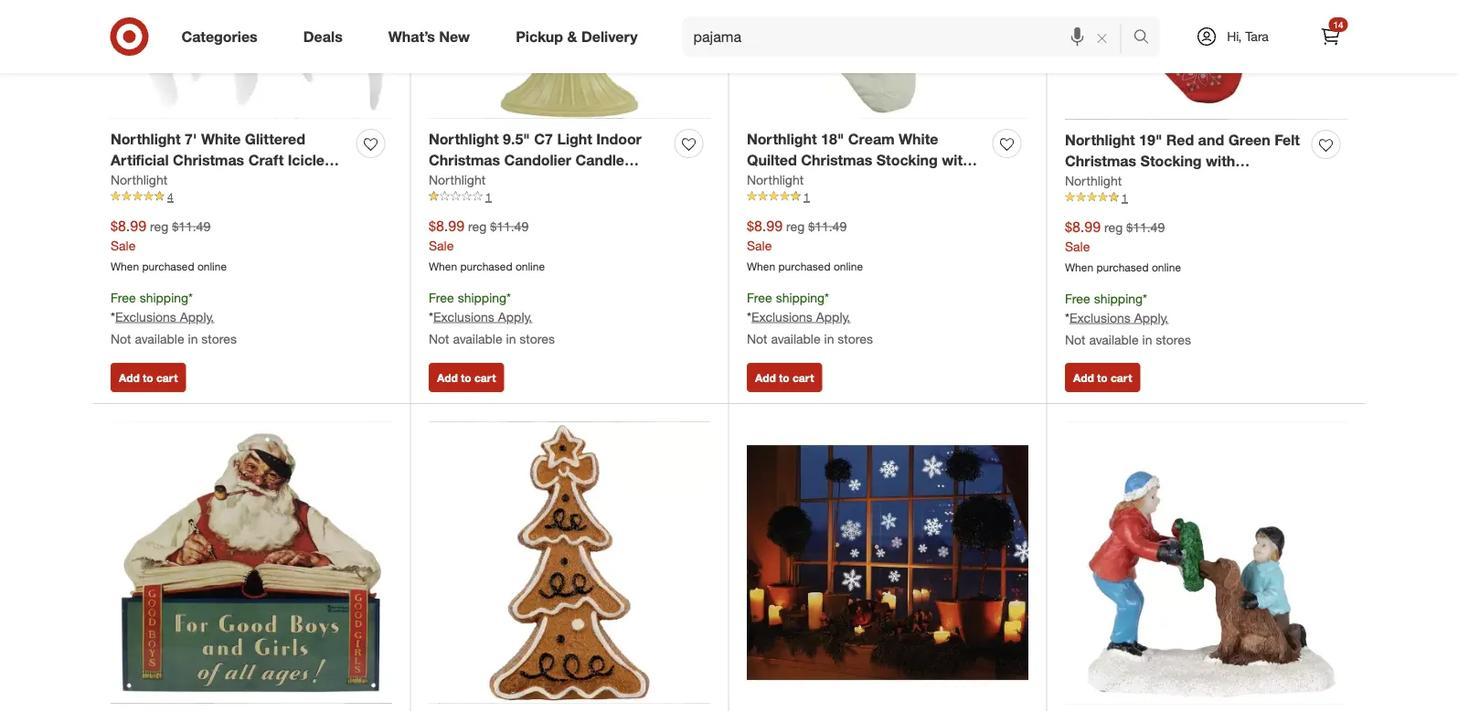 Task type: describe. For each thing, give the bounding box(es) containing it.
14 link
[[1311, 16, 1351, 57]]

exclusions for fringe
[[115, 309, 176, 325]]

in for velvet
[[824, 331, 834, 347]]

stocking inside northlight 19" red and green felt christmas stocking with snowflakes
[[1141, 153, 1202, 170]]

northlight link for -
[[429, 171, 486, 189]]

available for -
[[453, 331, 502, 347]]

clear
[[482, 172, 519, 190]]

shipping for snowflakes
[[1094, 291, 1143, 307]]

craft
[[248, 152, 284, 169]]

sale for northlight 7' white glittered artificial christmas craft icicle snow fringe
[[111, 238, 136, 254]]

velvet
[[747, 172, 788, 190]]

northlight 7' white glittered artificial christmas craft icicle snow fringe
[[111, 131, 325, 190]]

pickup & delivery link
[[500, 16, 661, 57]]

hi, tara
[[1227, 28, 1269, 44]]

1 link for stocking
[[1065, 190, 1348, 206]]

stores for velvet
[[838, 331, 873, 347]]

19"
[[1139, 132, 1162, 149]]

when for northlight 9.5" c7 light indoor christmas candolier candle lamp - clear
[[429, 260, 457, 273]]

white inside northlight 7' white glittered artificial christmas craft icicle snow fringe
[[201, 131, 241, 149]]

when for northlight 7' white glittered artificial christmas craft icicle snow fringe
[[111, 260, 139, 273]]

$8.99 reg $11.49 sale when purchased online for fringe
[[111, 217, 227, 273]]

tara
[[1245, 28, 1269, 44]]

northlight link for velvet
[[747, 171, 804, 189]]

purchased for fringe
[[142, 260, 194, 273]]

when for northlight 19" red and green felt christmas stocking with snowflakes
[[1065, 261, 1094, 274]]

add to cart for fringe
[[119, 371, 178, 385]]

northlight for northlight link for fringe
[[111, 172, 167, 188]]

northlight for northlight 7' white glittered artificial christmas craft icicle snow fringe
[[111, 131, 181, 149]]

northlight 7' white glittered artificial christmas craft icicle snow fringe link
[[111, 129, 349, 190]]

exclusions apply. link for velvet
[[751, 309, 850, 325]]

hi,
[[1227, 28, 1242, 44]]

add to cart for snowflakes
[[1073, 371, 1132, 385]]

cart for snowflakes
[[1111, 371, 1132, 385]]

in for fringe
[[188, 331, 198, 347]]

-
[[472, 172, 478, 190]]

1 link for candle
[[429, 189, 710, 205]]

snowflakes
[[1065, 173, 1145, 191]]

online for snowflakes
[[1152, 261, 1181, 274]]

$11.49 for -
[[490, 219, 529, 235]]

not for northlight 18" cream white quilted christmas stocking with a velvet cuff
[[747, 331, 768, 347]]

7'
[[185, 131, 197, 149]]

exclusions apply. link for fringe
[[115, 309, 214, 325]]

glittered
[[245, 131, 305, 149]]

14
[[1333, 19, 1343, 30]]

northlight link for fringe
[[111, 171, 167, 189]]

What can we help you find? suggestions appear below search field
[[682, 16, 1138, 57]]

add for northlight 7' white glittered artificial christmas craft icicle snow fringe
[[119, 371, 140, 385]]

cream
[[848, 131, 895, 149]]

not for northlight 7' white glittered artificial christmas craft icicle snow fringe
[[111, 331, 131, 347]]

shipping for fringe
[[140, 290, 188, 306]]

christmas for 7'
[[173, 152, 244, 169]]

to for velvet
[[779, 371, 790, 385]]

snow
[[111, 172, 149, 190]]

northlight 9.5" c7 light indoor christmas candolier candle lamp - clear link
[[429, 129, 667, 190]]

northlight for northlight link for velvet
[[747, 172, 804, 188]]

add for northlight 19" red and green felt christmas stocking with snowflakes
[[1073, 371, 1094, 385]]

shipping for velvet
[[776, 290, 825, 306]]

free for northlight 9.5" c7 light indoor christmas candolier candle lamp - clear
[[429, 290, 454, 306]]

add to cart button for velvet
[[747, 363, 822, 393]]

apply. for velvet
[[816, 309, 850, 325]]

northlight for northlight link associated with -
[[429, 172, 486, 188]]

search button
[[1125, 16, 1169, 60]]

stores for snowflakes
[[1156, 332, 1191, 348]]

sale for northlight 19" red and green felt christmas stocking with snowflakes
[[1065, 239, 1090, 255]]

northlight 9.5" c7 light indoor christmas candolier candle lamp - clear
[[429, 131, 642, 190]]

lamp
[[429, 172, 468, 190]]

c7
[[534, 131, 553, 149]]

exclusions for velvet
[[751, 309, 813, 325]]

available for velvet
[[771, 331, 821, 347]]

add to cart button for snowflakes
[[1065, 363, 1140, 393]]

christmas for 18"
[[801, 152, 872, 169]]

free shipping * * exclusions apply. not available in stores for snowflakes
[[1065, 291, 1191, 348]]

4 link
[[111, 189, 392, 205]]

northlight for northlight link related to snowflakes
[[1065, 173, 1122, 189]]

cart for fringe
[[156, 371, 178, 385]]

a
[[975, 152, 984, 169]]

northlight for northlight 19" red and green felt christmas stocking with snowflakes
[[1065, 132, 1135, 149]]

white inside northlight 18" cream white quilted christmas stocking with a velvet cuff
[[899, 131, 938, 149]]

add for northlight 18" cream white quilted christmas stocking with a velvet cuff
[[755, 371, 776, 385]]

add to cart button for fringe
[[111, 363, 186, 393]]

christmas for 9.5"
[[429, 152, 500, 169]]

apply. for -
[[498, 309, 532, 325]]

sale for northlight 18" cream white quilted christmas stocking with a velvet cuff
[[747, 238, 772, 254]]

northlight 19" red and green felt christmas stocking with snowflakes link
[[1065, 130, 1305, 191]]



Task type: locate. For each thing, give the bounding box(es) containing it.
to for fringe
[[143, 371, 153, 385]]

0 horizontal spatial 1 link
[[429, 189, 710, 205]]

light
[[557, 131, 592, 149]]

3 cart from the left
[[793, 371, 814, 385]]

1 link for with
[[747, 189, 1028, 205]]

add to cart button
[[111, 363, 186, 393], [429, 363, 504, 393], [747, 363, 822, 393], [1065, 363, 1140, 393]]

categories link
[[166, 16, 280, 57]]

$8.99 down velvet
[[747, 217, 783, 235]]

$11.49 down snowflakes at top
[[1127, 220, 1165, 236]]

cart for -
[[474, 371, 496, 385]]

purchased for velvet
[[778, 260, 831, 273]]

cart for velvet
[[793, 371, 814, 385]]

$8.99 for northlight 9.5" c7 light indoor christmas candolier candle lamp - clear
[[429, 217, 464, 235]]

$11.49 down 4 on the left top of the page
[[172, 219, 210, 235]]

reg down cuff
[[786, 219, 805, 235]]

northlight 18" cream white quilted christmas stocking with a velvet cuff
[[747, 131, 984, 190]]

free for northlight 7' white glittered artificial christmas craft icicle snow fringe
[[111, 290, 136, 306]]

purchased down 4 on the left top of the page
[[142, 260, 194, 273]]

search
[[1125, 29, 1169, 47]]

1 horizontal spatial 1
[[804, 190, 810, 204]]

reg for fringe
[[150, 219, 169, 235]]

sale
[[111, 238, 136, 254], [429, 238, 454, 254], [747, 238, 772, 254], [1065, 239, 1090, 255]]

exclusions apply. link for -
[[433, 309, 532, 325]]

available for snowflakes
[[1089, 332, 1139, 348]]

when
[[111, 260, 139, 273], [429, 260, 457, 273], [747, 260, 775, 273], [1065, 261, 1094, 274]]

christmas inside northlight 18" cream white quilted christmas stocking with a velvet cuff
[[801, 152, 872, 169]]

r n' d christmas snowflakes window clings- white winter snowflakes cling decorations - pack of 81 image
[[747, 422, 1028, 704], [747, 422, 1028, 704]]

when down snowflakes at top
[[1065, 261, 1094, 274]]

white right the 7'
[[201, 131, 241, 149]]

christmas down '18"'
[[801, 152, 872, 169]]

in
[[188, 331, 198, 347], [506, 331, 516, 347], [824, 331, 834, 347], [1142, 332, 1152, 348]]

4 add from the left
[[1073, 371, 1094, 385]]

purchased down -
[[460, 260, 512, 273]]

2 add from the left
[[437, 371, 458, 385]]

icicle
[[288, 152, 325, 169]]

stocking down red
[[1141, 153, 1202, 170]]

stocking inside northlight 18" cream white quilted christmas stocking with a velvet cuff
[[877, 152, 938, 169]]

what's new
[[388, 27, 470, 45]]

$8.99 down snow
[[111, 217, 146, 235]]

free shipping * * exclusions apply. not available in stores for fringe
[[111, 290, 237, 347]]

northlight for northlight 18" cream white quilted christmas stocking with a velvet cuff
[[747, 131, 817, 149]]

$11.49 for velvet
[[808, 219, 847, 235]]

shipping
[[140, 290, 188, 306], [458, 290, 507, 306], [776, 290, 825, 306], [1094, 291, 1143, 307]]

not for northlight 19" red and green felt christmas stocking with snowflakes
[[1065, 332, 1086, 348]]

and
[[1198, 132, 1224, 149]]

1 add to cart from the left
[[119, 371, 178, 385]]

3 add to cart from the left
[[755, 371, 814, 385]]

christmas inside northlight 19" red and green felt christmas stocking with snowflakes
[[1065, 153, 1136, 170]]

free for northlight 18" cream white quilted christmas stocking with a velvet cuff
[[747, 290, 772, 306]]

with inside northlight 19" red and green felt christmas stocking with snowflakes
[[1206, 153, 1235, 170]]

with left a
[[942, 152, 971, 169]]

what's new link
[[373, 16, 493, 57]]

with inside northlight 18" cream white quilted christmas stocking with a velvet cuff
[[942, 152, 971, 169]]

stores for fringe
[[201, 331, 237, 347]]

exclusions apply. link
[[115, 309, 214, 325], [433, 309, 532, 325], [751, 309, 850, 325], [1070, 310, 1169, 326]]

$8.99
[[111, 217, 146, 235], [429, 217, 464, 235], [747, 217, 783, 235], [1065, 218, 1101, 236]]

1 horizontal spatial white
[[899, 131, 938, 149]]

reg for -
[[468, 219, 487, 235]]

4 add to cart button from the left
[[1065, 363, 1140, 393]]

2 white from the left
[[899, 131, 938, 149]]

$11.49 down the 'clear'
[[490, 219, 529, 235]]

$8.99 for northlight 19" red and green felt christmas stocking with snowflakes
[[1065, 218, 1101, 236]]

in for snowflakes
[[1142, 332, 1152, 348]]

online for fringe
[[197, 260, 227, 273]]

1 link down and at the top
[[1065, 190, 1348, 206]]

apply. for fringe
[[180, 309, 214, 325]]

with
[[942, 152, 971, 169], [1206, 153, 1235, 170]]

apply. for snowflakes
[[1134, 310, 1169, 326]]

0 horizontal spatial 1
[[485, 190, 492, 204]]

pickup & delivery
[[516, 27, 638, 45]]

northlight for northlight 9.5" c7 light indoor christmas candolier candle lamp - clear
[[429, 131, 499, 149]]

$8.99 reg $11.49 sale when purchased online down 4 on the left top of the page
[[111, 217, 227, 273]]

candle
[[576, 152, 624, 169]]

online for -
[[516, 260, 545, 273]]

new
[[439, 27, 470, 45]]

$11.49
[[172, 219, 210, 235], [490, 219, 529, 235], [808, 219, 847, 235], [1127, 220, 1165, 236]]

*
[[188, 290, 193, 306], [507, 290, 511, 306], [825, 290, 829, 306], [1143, 291, 1147, 307], [111, 309, 115, 325], [429, 309, 433, 325], [747, 309, 751, 325], [1065, 310, 1070, 326]]

1 add from the left
[[119, 371, 140, 385]]

online
[[197, 260, 227, 273], [516, 260, 545, 273], [834, 260, 863, 273], [1152, 261, 1181, 274]]

northlight 18" cream white quilted christmas stocking with a velvet cuff link
[[747, 129, 986, 190]]

$8.99 reg $11.49 sale when purchased online down -
[[429, 217, 545, 273]]

1 link down cream
[[747, 189, 1028, 205]]

0 horizontal spatial stocking
[[877, 152, 938, 169]]

northlight inside northlight 19" red and green felt christmas stocking with snowflakes
[[1065, 132, 1135, 149]]

quilted
[[747, 152, 797, 169]]

in for -
[[506, 331, 516, 347]]

purchased for snowflakes
[[1097, 261, 1149, 274]]

1 horizontal spatial 1 link
[[747, 189, 1028, 205]]

add to cart
[[119, 371, 178, 385], [437, 371, 496, 385], [755, 371, 814, 385], [1073, 371, 1132, 385]]

red
[[1166, 132, 1194, 149]]

white right cream
[[899, 131, 938, 149]]

$11.49 for fringe
[[172, 219, 210, 235]]

to
[[143, 371, 153, 385], [461, 371, 471, 385], [779, 371, 790, 385], [1097, 371, 1108, 385]]

4
[[167, 190, 173, 204]]

northlight inside northlight 9.5" c7 light indoor christmas candolier candle lamp - clear
[[429, 131, 499, 149]]

add
[[119, 371, 140, 385], [437, 371, 458, 385], [755, 371, 776, 385], [1073, 371, 1094, 385]]

&
[[567, 27, 577, 45]]

indoor
[[596, 131, 642, 149]]

when down snow
[[111, 260, 139, 273]]

northlight children with dog christmas village scene image
[[1065, 422, 1348, 705], [1065, 422, 1348, 705]]

with down and at the top
[[1206, 153, 1235, 170]]

4 add to cart from the left
[[1073, 371, 1132, 385]]

3 add to cart button from the left
[[747, 363, 822, 393]]

reg for velvet
[[786, 219, 805, 235]]

add for northlight 9.5" c7 light indoor christmas candolier candle lamp - clear
[[437, 371, 458, 385]]

free
[[111, 290, 136, 306], [429, 290, 454, 306], [747, 290, 772, 306], [1065, 291, 1090, 307]]

northlight 6.25" frosted gingerbread christmas tree figurine image
[[429, 422, 710, 704], [429, 422, 710, 704]]

deals link
[[288, 16, 365, 57]]

green
[[1228, 132, 1271, 149]]

northlight link for snowflakes
[[1065, 172, 1122, 190]]

when down velvet
[[747, 260, 775, 273]]

northlight 7' white glittered artificial christmas craft icicle snow fringe image
[[111, 0, 392, 119], [111, 0, 392, 119]]

1 for clear
[[485, 190, 492, 204]]

what's
[[388, 27, 435, 45]]

3 add from the left
[[755, 371, 776, 385]]

2 add to cart from the left
[[437, 371, 496, 385]]

9.5"
[[503, 131, 530, 149]]

northlight inside northlight 7' white glittered artificial christmas craft icicle snow fringe
[[111, 131, 181, 149]]

exclusions
[[115, 309, 176, 325], [433, 309, 494, 325], [751, 309, 813, 325], [1070, 310, 1131, 326]]

free shipping * * exclusions apply. not available in stores for -
[[429, 290, 555, 347]]

$8.99 reg $11.49 sale when purchased online down cuff
[[747, 217, 863, 273]]

to for snowflakes
[[1097, 371, 1108, 385]]

exclusions for -
[[433, 309, 494, 325]]

stores
[[201, 331, 237, 347], [520, 331, 555, 347], [838, 331, 873, 347], [1156, 332, 1191, 348]]

christmas inside northlight 9.5" c7 light indoor christmas candolier candle lamp - clear
[[429, 152, 500, 169]]

$8.99 for northlight 7' white glittered artificial christmas craft icicle snow fringe
[[111, 217, 146, 235]]

categories
[[181, 27, 258, 45]]

reg for snowflakes
[[1104, 220, 1123, 236]]

exclusions apply. link for snowflakes
[[1070, 310, 1169, 326]]

2 add to cart button from the left
[[429, 363, 504, 393]]

1 white from the left
[[201, 131, 241, 149]]

delivery
[[581, 27, 638, 45]]

1 link
[[429, 189, 710, 205], [747, 189, 1028, 205], [1065, 190, 1348, 206]]

to for -
[[461, 371, 471, 385]]

2 to from the left
[[461, 371, 471, 385]]

0 horizontal spatial white
[[201, 131, 241, 149]]

available
[[135, 331, 184, 347], [453, 331, 502, 347], [771, 331, 821, 347], [1089, 332, 1139, 348]]

cuff
[[792, 172, 821, 190]]

candolier
[[504, 152, 571, 169]]

christmas down the 7'
[[173, 152, 244, 169]]

not for northlight 9.5" c7 light indoor christmas candolier candle lamp - clear
[[429, 331, 449, 347]]

pickup
[[516, 27, 563, 45]]

3 to from the left
[[779, 371, 790, 385]]

1 horizontal spatial with
[[1206, 153, 1235, 170]]

purchased
[[142, 260, 194, 273], [460, 260, 512, 273], [778, 260, 831, 273], [1097, 261, 1149, 274]]

northlight link
[[111, 171, 167, 189], [429, 171, 486, 189], [747, 171, 804, 189], [1065, 172, 1122, 190]]

northlight inside northlight 18" cream white quilted christmas stocking with a velvet cuff
[[747, 131, 817, 149]]

northlight 19" red and green felt christmas stocking with snowflakes
[[1065, 132, 1300, 191]]

$8.99 reg $11.49 sale when purchased online for -
[[429, 217, 545, 273]]

free shipping * * exclusions apply. not available in stores for velvet
[[747, 290, 873, 347]]

$8.99 reg $11.49 sale when purchased online down snowflakes at top
[[1065, 218, 1181, 274]]

shipping for -
[[458, 290, 507, 306]]

northlight 19" red and green felt christmas stocking with snowflakes image
[[1065, 0, 1348, 120], [1065, 0, 1348, 120]]

free for northlight 19" red and green felt christmas stocking with snowflakes
[[1065, 291, 1090, 307]]

stocking
[[877, 152, 938, 169], [1141, 153, 1202, 170]]

felt
[[1275, 132, 1300, 149]]

fringe
[[153, 172, 197, 190]]

4 cart from the left
[[1111, 371, 1132, 385]]

stores for -
[[520, 331, 555, 347]]

christmas inside northlight 7' white glittered artificial christmas craft icicle snow fringe
[[173, 152, 244, 169]]

stocking down cream
[[877, 152, 938, 169]]

sale down velvet
[[747, 238, 772, 254]]

when for northlight 18" cream white quilted christmas stocking with a velvet cuff
[[747, 260, 775, 273]]

$8.99 reg $11.49 sale when purchased online
[[111, 217, 227, 273], [429, 217, 545, 273], [747, 217, 863, 273], [1065, 218, 1181, 274]]

0 horizontal spatial with
[[942, 152, 971, 169]]

cart
[[156, 371, 178, 385], [474, 371, 496, 385], [793, 371, 814, 385], [1111, 371, 1132, 385]]

add to cart for -
[[437, 371, 496, 385]]

reg
[[150, 219, 169, 235], [468, 219, 487, 235], [786, 219, 805, 235], [1104, 220, 1123, 236]]

$11.49 for snowflakes
[[1127, 220, 1165, 236]]

$8.99 down lamp
[[429, 217, 464, 235]]

2 horizontal spatial 1
[[1122, 191, 1128, 205]]

purchased down snowflakes at top
[[1097, 261, 1149, 274]]

exclusions for snowflakes
[[1070, 310, 1131, 326]]

$8.99 for northlight 18" cream white quilted christmas stocking with a velvet cuff
[[747, 217, 783, 235]]

2 cart from the left
[[474, 371, 496, 385]]

when down lamp
[[429, 260, 457, 273]]

not
[[111, 331, 131, 347], [429, 331, 449, 347], [747, 331, 768, 347], [1065, 332, 1086, 348]]

sale down snowflakes at top
[[1065, 239, 1090, 255]]

artificial
[[111, 152, 169, 169]]

4 to from the left
[[1097, 371, 1108, 385]]

add to cart for velvet
[[755, 371, 814, 385]]

apply.
[[180, 309, 214, 325], [498, 309, 532, 325], [816, 309, 850, 325], [1134, 310, 1169, 326]]

deals
[[303, 27, 343, 45]]

1 for cuff
[[804, 190, 810, 204]]

$8.99 down snowflakes at top
[[1065, 218, 1101, 236]]

1 horizontal spatial stocking
[[1141, 153, 1202, 170]]

1 link down candle
[[429, 189, 710, 205]]

northlight
[[111, 131, 181, 149], [429, 131, 499, 149], [747, 131, 817, 149], [1065, 132, 1135, 149], [111, 172, 167, 188], [429, 172, 486, 188], [747, 172, 804, 188], [1065, 173, 1122, 189]]

18"
[[821, 131, 844, 149]]

reg down snowflakes at top
[[1104, 220, 1123, 236]]

northlight 18" cream white quilted christmas stocking with a velvet cuff image
[[747, 0, 1028, 119], [747, 0, 1028, 119]]

online for velvet
[[834, 260, 863, 273]]

$11.49 down cuff
[[808, 219, 847, 235]]

1
[[485, 190, 492, 204], [804, 190, 810, 204], [1122, 191, 1128, 205]]

purchased down cuff
[[778, 260, 831, 273]]

1 cart from the left
[[156, 371, 178, 385]]

sale down snow
[[111, 238, 136, 254]]

1 to from the left
[[143, 371, 153, 385]]

northlight 9.5" c7 light indoor christmas candolier candle lamp - clear image
[[429, 0, 710, 119], [429, 0, 710, 119]]

1 add to cart button from the left
[[111, 363, 186, 393]]

purchased for -
[[460, 260, 512, 273]]

sale down lamp
[[429, 238, 454, 254]]

reg down -
[[468, 219, 487, 235]]

northlight 12.5" norman rockwell 'no christmas problem now' tin wall art image
[[111, 422, 392, 704], [111, 422, 392, 704]]

reg down 4 on the left top of the page
[[150, 219, 169, 235]]

2 horizontal spatial 1 link
[[1065, 190, 1348, 206]]

$8.99 reg $11.49 sale when purchased online for snowflakes
[[1065, 218, 1181, 274]]

sale for northlight 9.5" c7 light indoor christmas candolier candle lamp - clear
[[429, 238, 454, 254]]

free shipping * * exclusions apply. not available in stores
[[111, 290, 237, 347], [429, 290, 555, 347], [747, 290, 873, 347], [1065, 291, 1191, 348]]

christmas up -
[[429, 152, 500, 169]]

christmas up snowflakes at top
[[1065, 153, 1136, 170]]

christmas
[[173, 152, 244, 169], [429, 152, 500, 169], [801, 152, 872, 169], [1065, 153, 1136, 170]]

available for fringe
[[135, 331, 184, 347]]

$8.99 reg $11.49 sale when purchased online for velvet
[[747, 217, 863, 273]]

white
[[201, 131, 241, 149], [899, 131, 938, 149]]



Task type: vqa. For each thing, say whether or not it's contained in the screenshot.
WITH to the right
yes



